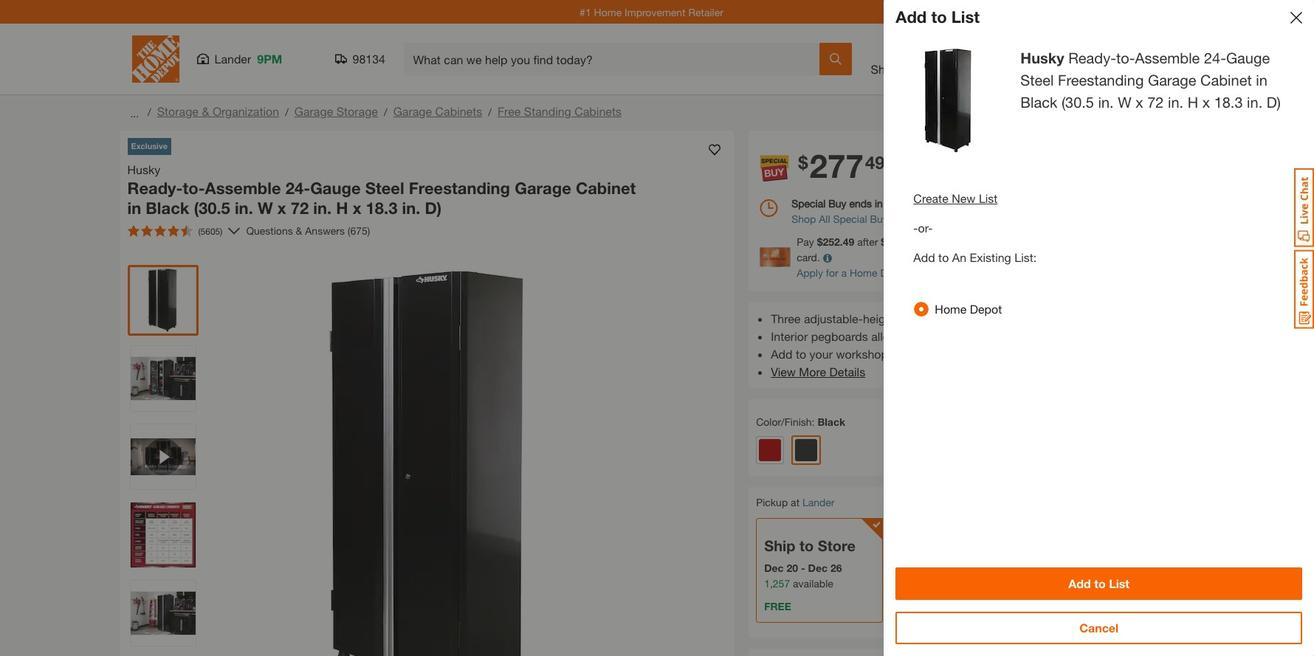 Task type: vqa. For each thing, say whether or not it's contained in the screenshot.
bottom $40
no



Task type: locate. For each thing, give the bounding box(es) containing it.
steel up (675)
[[365, 178, 404, 198]]

husky inside husky ready-to-assemble 24-gauge steel freestanding garage cabinet in black (30.5 in. w x 72 in. h x 18.3 in. d)
[[127, 162, 160, 176]]

0 horizontal spatial 72
[[291, 199, 309, 218]]

special down ends in the right top of the page
[[833, 213, 867, 225]]

black husky free standing cabinets g3002t us 40.2 image
[[130, 503, 195, 568]]

add to list inside 'button'
[[1069, 577, 1130, 591]]

24- right cart "link"
[[1204, 49, 1227, 66]]

1 vertical spatial cabinet
[[576, 178, 636, 198]]

1 vertical spatial black
[[146, 199, 189, 218]]

252.49
[[823, 236, 855, 248]]

steel inside husky ready-to-assemble 24-gauge steel freestanding garage cabinet in black (30.5 in. w x 72 in. h x 18.3 in. d)
[[365, 178, 404, 198]]

view more details link
[[771, 365, 866, 379]]

2 vertical spatial a
[[968, 329, 974, 343]]

18.3 inside ready-to-assemble 24-gauge steel freestanding garage cabinet in black (30.5 in. w x 72 in. h x 18.3 in. d)
[[1215, 94, 1243, 111]]

1 horizontal spatial ready-
[[1069, 49, 1117, 66]]

ready- inside husky ready-to-assemble 24-gauge steel freestanding garage cabinet in black (30.5 in. w x 72 in. h x 18.3 in. d)
[[127, 178, 183, 198]]

close image
[[1291, 12, 1303, 24]]

1 free from the left
[[765, 600, 792, 613]]

tool
[[1021, 312, 1041, 326]]

your total qualifying purchase upon opening a new card.
[[797, 236, 1158, 264]]

your down or-
[[925, 236, 945, 248]]

1 vertical spatial d)
[[425, 199, 442, 218]]

black husky free standing cabinets g3002t us e1.1 image
[[130, 346, 195, 411]]

pantry
[[953, 347, 986, 361]]

answers
[[305, 225, 345, 237]]

cabinets left "free"
[[435, 104, 482, 118]]

2 horizontal spatial dec
[[936, 562, 955, 574]]

1 vertical spatial a
[[842, 267, 847, 279]]

standing
[[524, 104, 571, 118]]

1 vertical spatial husky
[[127, 162, 160, 176]]

- right 20
[[801, 562, 805, 574]]

cabinets right standing at the left of the page
[[575, 104, 622, 118]]

1 vertical spatial shop
[[792, 213, 816, 225]]

2 1,257 from the left
[[900, 577, 926, 590]]

depot
[[881, 267, 909, 279], [970, 302, 1002, 316]]

list up cancel
[[1109, 577, 1130, 591]]

0 horizontal spatial to-
[[183, 178, 205, 198]]

72 inside ready-to-assemble 24-gauge steel freestanding garage cabinet in black (30.5 in. w x 72 in. h x 18.3 in. d)
[[1148, 94, 1164, 111]]

1 horizontal spatial free
[[900, 600, 927, 613]]

1 cabinets from the left
[[435, 104, 482, 118]]

0 horizontal spatial storage
[[157, 104, 199, 118]]

0 horizontal spatial (30.5
[[194, 199, 230, 218]]

: left 24
[[916, 197, 919, 210]]

1 vertical spatial &
[[296, 225, 302, 237]]

garage cabinets link
[[393, 104, 482, 118]]

1 dec from the left
[[765, 562, 784, 574]]

1 horizontal spatial in
[[875, 197, 883, 210]]

to
[[932, 8, 947, 27], [939, 250, 949, 264], [925, 329, 935, 343], [796, 347, 807, 361], [800, 538, 814, 555], [1095, 577, 1106, 591]]

available inside friday, dec 15 1,257 available
[[928, 577, 969, 590]]

three
[[771, 312, 801, 326]]

ready- inside ready-to-assemble 24-gauge steel freestanding garage cabinet in black (30.5 in. w x 72 in. h x 18.3 in. d)
[[1069, 49, 1117, 66]]

-
[[914, 221, 918, 235], [801, 562, 805, 574]]

husky
[[1021, 49, 1065, 66], [127, 162, 160, 176]]

$ right after on the top right
[[881, 236, 887, 248]]

diy
[[1014, 62, 1033, 76]]

0 vertical spatial d)
[[1267, 94, 1281, 111]]

list right 04
[[979, 191, 998, 205]]

shop all special buy of the day link
[[760, 211, 1172, 227]]

storage down 98134 'button'
[[337, 104, 378, 118]]

0 vertical spatial cabinet
[[1201, 72, 1252, 89]]

15
[[958, 562, 970, 574]]

$ inside $ 277 49
[[798, 152, 808, 173]]

2 vertical spatial of
[[1016, 329, 1026, 343]]

0 horizontal spatial #
[[1039, 103, 1044, 114]]

2 horizontal spatial a
[[1130, 236, 1136, 248]]

of left the
[[891, 213, 900, 225]]

shop all
[[871, 62, 915, 76]]

cart
[[1135, 62, 1158, 76]]

black up the (5605) button
[[146, 199, 189, 218]]

1 vertical spatial to-
[[183, 178, 205, 198]]

depot down the off
[[881, 267, 909, 279]]

1 vertical spatial assemble
[[205, 178, 281, 198]]

to-
[[1117, 49, 1136, 66], [183, 178, 205, 198]]

organization
[[213, 104, 279, 118]]

card
[[962, 267, 985, 279]]

info image
[[823, 254, 832, 263]]

lander right 'at' on the right bottom of the page
[[803, 496, 835, 509]]

x up (675)
[[353, 199, 362, 218]]

x right model on the right of the page
[[1136, 94, 1144, 111]]

add to list up cancel
[[1069, 577, 1130, 591]]

your inside three adjustable-height shelves provide lots of tool storage interior pegboards allow you to hang a variety of items add to your workshop, mudroom, pantry or basement view more details
[[810, 347, 833, 361]]

pay
[[797, 236, 814, 248]]

-or-
[[914, 221, 933, 235]]

1,257 inside friday, dec 15 1,257 available
[[900, 577, 926, 590]]

shop up pay
[[792, 213, 816, 225]]

add up "shop all" button
[[896, 8, 927, 27]]

dec left 15
[[936, 562, 955, 574]]

2 available from the left
[[928, 577, 969, 590]]

storage right the ... button
[[157, 104, 199, 118]]

0 horizontal spatial $
[[798, 152, 808, 173]]

1 available from the left
[[793, 577, 834, 590]]

services
[[936, 62, 981, 76]]

1 horizontal spatial freestanding
[[1058, 72, 1144, 89]]

0 horizontal spatial black
[[146, 199, 189, 218]]

1 horizontal spatial husky
[[1021, 49, 1065, 66]]

1 vertical spatial buy
[[870, 213, 888, 225]]

2 vertical spatial list
[[1109, 577, 1130, 591]]

$ right pay
[[817, 236, 823, 248]]

1 horizontal spatial (30.5
[[1062, 94, 1095, 111]]

2 vertical spatial home
[[935, 302, 967, 316]]

0 vertical spatial all
[[902, 62, 915, 76]]

0 horizontal spatial in
[[127, 199, 141, 218]]

0 vertical spatial husky
[[1021, 49, 1065, 66]]

& left the answers
[[296, 225, 302, 237]]

in
[[1256, 72, 1268, 89], [875, 197, 883, 210], [127, 199, 141, 218]]

qualifying
[[971, 236, 1015, 248]]

1 vertical spatial 24-
[[286, 178, 310, 198]]

add up cancel
[[1069, 577, 1091, 591]]

all inside button
[[902, 62, 915, 76]]

1 horizontal spatial a
[[968, 329, 974, 343]]

0 horizontal spatial dec
[[765, 562, 784, 574]]

free down 20
[[765, 600, 792, 613]]

0 horizontal spatial 18.3
[[366, 199, 398, 218]]

$
[[798, 152, 808, 173], [817, 236, 823, 248], [881, 236, 887, 248]]

ready- down exclusive
[[127, 178, 183, 198]]

special up pay
[[792, 197, 826, 210]]

(5605) button
[[121, 219, 229, 243]]

at
[[791, 496, 800, 509]]

4.5 stars image
[[127, 225, 192, 237]]

0 horizontal spatial cabinet
[[576, 178, 636, 198]]

cabinets
[[435, 104, 482, 118], [575, 104, 622, 118]]

(30.5 inside husky ready-to-assemble 24-gauge steel freestanding garage cabinet in black (30.5 in. w x 72 in. h x 18.3 in. d)
[[194, 199, 230, 218]]

0 horizontal spatial 24-
[[286, 178, 310, 198]]

retailer
[[689, 6, 724, 18]]

steel up internet
[[1021, 72, 1054, 89]]

2 / from the left
[[285, 106, 289, 118]]

your up view more details link
[[810, 347, 833, 361]]

24- inside ready-to-assemble 24-gauge steel freestanding garage cabinet in black (30.5 in. w x 72 in. h x 18.3 in. d)
[[1204, 49, 1227, 66]]

1,257 down 'friday,'
[[900, 577, 926, 590]]

ready- up 'internet # 305501547 model # g3002t-us'
[[1069, 49, 1117, 66]]

home down after on the top right
[[850, 267, 878, 279]]

20
[[787, 562, 798, 574]]

in.
[[1099, 94, 1114, 111], [1168, 94, 1184, 111], [1247, 94, 1263, 111], [235, 199, 253, 218], [313, 199, 332, 218], [402, 199, 420, 218]]

pay $ 252.49 after
[[797, 236, 881, 248]]

0 horizontal spatial buy
[[829, 197, 847, 210]]

h up (675)
[[336, 199, 348, 218]]

2 horizontal spatial home
[[935, 302, 967, 316]]

the home depot logo image
[[132, 35, 179, 83]]

friday,
[[900, 562, 933, 574]]

exclusive
[[131, 141, 168, 151]]

0 vertical spatial shop
[[871, 62, 899, 76]]

all up 252.49
[[819, 213, 831, 225]]

home right #1
[[594, 6, 622, 18]]

home depot
[[935, 302, 1002, 316]]

0 horizontal spatial depot
[[881, 267, 909, 279]]

/ right organization
[[285, 106, 289, 118]]

to up more
[[796, 347, 807, 361]]

lots
[[985, 312, 1004, 326]]

shop inside button
[[871, 62, 899, 76]]

all left services
[[902, 62, 915, 76]]

: left 04
[[960, 197, 963, 210]]

0 horizontal spatial special
[[792, 197, 826, 210]]

2 horizontal spatial in
[[1256, 72, 1268, 89]]

apply now image
[[760, 248, 797, 267]]

buy left ends in the right top of the page
[[829, 197, 847, 210]]

of right lots
[[1007, 312, 1017, 326]]

&
[[202, 104, 209, 118], [296, 225, 302, 237]]

home up the hang
[[935, 302, 967, 316]]

dec inside friday, dec 15 1,257 available
[[936, 562, 955, 574]]

free down friday, dec 15 1,257 available
[[900, 600, 927, 613]]

in inside ready-to-assemble 24-gauge steel freestanding garage cabinet in black (30.5 in. w x 72 in. h x 18.3 in. d)
[[1256, 72, 1268, 89]]

1,257 inside ship to store dec 20 - dec 26 1,257 available
[[765, 577, 790, 590]]

steel
[[1021, 72, 1054, 89], [365, 178, 404, 198]]

ends
[[850, 197, 872, 210]]

h right us on the top right
[[1188, 94, 1199, 111]]

1 horizontal spatial your
[[925, 236, 945, 248]]

opening
[[1090, 236, 1127, 248]]

ready-
[[1069, 49, 1117, 66], [127, 178, 183, 198]]

1 horizontal spatial all
[[902, 62, 915, 76]]

husky for husky
[[1021, 49, 1065, 66]]

dec left 20
[[765, 562, 784, 574]]

5966907943001 image
[[130, 424, 195, 489]]

garage inside husky ready-to-assemble 24-gauge steel freestanding garage cabinet in black (30.5 in. w x 72 in. h x 18.3 in. d)
[[515, 178, 571, 198]]

0 horizontal spatial shop
[[792, 213, 816, 225]]

...
[[130, 107, 139, 119]]

consumer
[[912, 267, 960, 279]]

an
[[953, 250, 967, 264]]

0 vertical spatial assemble
[[1136, 49, 1200, 66]]

all
[[902, 62, 915, 76], [819, 213, 831, 225]]

72 left us on the top right
[[1148, 94, 1164, 111]]

to- right the me button
[[1117, 49, 1136, 66]]

18.3 up (675)
[[366, 199, 398, 218]]

#
[[1039, 103, 1044, 114], [1124, 103, 1129, 114]]

(30.5 up the (5605) on the top left of page
[[194, 199, 230, 218]]

garage storage link
[[295, 104, 378, 118]]

special
[[792, 197, 826, 210], [833, 213, 867, 225]]

0 horizontal spatial add to list
[[896, 8, 980, 27]]

d)
[[1267, 94, 1281, 111], [425, 199, 442, 218]]

free standing cabinets link
[[498, 104, 622, 118]]

0 vertical spatial a
[[1130, 236, 1136, 248]]

305501547
[[1047, 103, 1091, 114]]

your inside your total qualifying purchase upon opening a new card.
[[925, 236, 945, 248]]

your
[[925, 236, 945, 248], [810, 347, 833, 361]]

a left new
[[1130, 236, 1136, 248]]

0 vertical spatial 18.3
[[1215, 94, 1243, 111]]

card.
[[797, 251, 820, 264]]

$ left 277
[[798, 152, 808, 173]]

1 horizontal spatial w
[[1118, 94, 1132, 111]]

1 horizontal spatial add to list
[[1069, 577, 1130, 591]]

x
[[1136, 94, 1144, 111], [1203, 94, 1211, 111], [278, 199, 286, 218], [353, 199, 362, 218]]

1 horizontal spatial d)
[[1267, 94, 1281, 111]]

pickup
[[756, 496, 788, 509]]

of up basement
[[1016, 329, 1026, 343]]

1 vertical spatial all
[[819, 213, 831, 225]]

0 vertical spatial black
[[1021, 94, 1058, 111]]

available down 15
[[928, 577, 969, 590]]

mins
[[933, 197, 957, 210]]

2 vertical spatial black
[[818, 416, 846, 428]]

# right model on the right of the page
[[1124, 103, 1129, 114]]

workshop,
[[836, 347, 892, 361]]

1 vertical spatial gauge
[[310, 178, 361, 198]]

husky down exclusive
[[127, 162, 160, 176]]

1 vertical spatial home
[[850, 267, 878, 279]]

24- up the questions & answers (675)
[[286, 178, 310, 198]]

gauge inside husky ready-to-assemble 24-gauge steel freestanding garage cabinet in black (30.5 in. w x 72 in. h x 18.3 in. d)
[[310, 178, 361, 198]]

1 horizontal spatial #
[[1124, 103, 1129, 114]]

husky for husky ready-to-assemble 24-gauge steel freestanding garage cabinet in black (30.5 in. w x 72 in. h x 18.3 in. d)
[[127, 162, 160, 176]]

gauge inside ready-to-assemble 24-gauge steel freestanding garage cabinet in black (30.5 in. w x 72 in. h x 18.3 in. d)
[[1227, 49, 1270, 66]]

to right ship on the right bottom of the page
[[800, 538, 814, 555]]

0 horizontal spatial ready-
[[127, 178, 183, 198]]

0 vertical spatial gauge
[[1227, 49, 1270, 66]]

to- up (5605) link
[[183, 178, 205, 198]]

1 horizontal spatial assemble
[[1136, 49, 1200, 66]]

to up cancel
[[1095, 577, 1106, 591]]

#1 home improvement retailer
[[580, 6, 724, 18]]

3 dec from the left
[[936, 562, 955, 574]]

to- inside ready-to-assemble 24-gauge steel freestanding garage cabinet in black (30.5 in. w x 72 in. h x 18.3 in. d)
[[1117, 49, 1136, 66]]

1 horizontal spatial 72
[[1148, 94, 1164, 111]]

black image
[[796, 439, 818, 462]]

0 horizontal spatial all
[[819, 213, 831, 225]]

x right us on the top right
[[1203, 94, 1211, 111]]

feedback link image
[[1295, 250, 1315, 329]]

0 vertical spatial your
[[925, 236, 945, 248]]

1 vertical spatial (30.5
[[194, 199, 230, 218]]

0 vertical spatial special
[[792, 197, 826, 210]]

0 horizontal spatial a
[[842, 267, 847, 279]]

red image
[[759, 439, 781, 462]]

black right color/finish
[[818, 416, 846, 428]]

h inside ready-to-assemble 24-gauge steel freestanding garage cabinet in black (30.5 in. w x 72 in. h x 18.3 in. d)
[[1188, 94, 1199, 111]]

or
[[989, 347, 1000, 361]]

(675)
[[348, 225, 370, 237]]

1 vertical spatial depot
[[970, 302, 1002, 316]]

0 horizontal spatial home
[[594, 6, 622, 18]]

add to list up "services" button
[[896, 8, 980, 27]]

black down diy in the top right of the page
[[1021, 94, 1058, 111]]

0 horizontal spatial &
[[202, 104, 209, 118]]

0 horizontal spatial freestanding
[[409, 178, 510, 198]]

1,257
[[765, 577, 790, 590], [900, 577, 926, 590]]

list up "services" button
[[952, 8, 980, 27]]

1 horizontal spatial gauge
[[1227, 49, 1270, 66]]

add up view
[[771, 347, 793, 361]]

72 up the questions & answers (675)
[[291, 199, 309, 218]]

freestanding inside ready-to-assemble 24-gauge steel freestanding garage cabinet in black (30.5 in. w x 72 in. h x 18.3 in. d)
[[1058, 72, 1144, 89]]

72
[[1148, 94, 1164, 111], [291, 199, 309, 218]]

... button
[[127, 103, 142, 123]]

/ left "free"
[[488, 106, 492, 118]]

assemble up us on the top right
[[1136, 49, 1200, 66]]

24
[[922, 197, 933, 210]]

0 vertical spatial &
[[202, 104, 209, 118]]

1 horizontal spatial dec
[[808, 562, 828, 574]]

1 1,257 from the left
[[765, 577, 790, 590]]

0 horizontal spatial husky
[[127, 162, 160, 176]]

lander left 9pm
[[215, 52, 251, 66]]

/ right garage storage link
[[384, 106, 387, 118]]

0 vertical spatial of
[[891, 213, 900, 225]]

0 vertical spatial ready-
[[1069, 49, 1117, 66]]

to up "services" button
[[932, 8, 947, 27]]

0 horizontal spatial lander
[[215, 52, 251, 66]]

& left organization
[[202, 104, 209, 118]]

2 cabinets from the left
[[575, 104, 622, 118]]

: up 'black' "icon"
[[812, 416, 815, 428]]

list
[[952, 8, 980, 27], [979, 191, 998, 205], [1109, 577, 1130, 591]]

a right for
[[842, 267, 847, 279]]

1 horizontal spatial &
[[296, 225, 302, 237]]

/ right ...
[[148, 106, 151, 118]]

list inside "button"
[[979, 191, 998, 205]]

0 vertical spatial to-
[[1117, 49, 1136, 66]]

1 horizontal spatial home
[[850, 267, 878, 279]]

basement
[[1003, 347, 1056, 361]]

0 horizontal spatial h
[[336, 199, 348, 218]]

2 horizontal spatial $
[[881, 236, 887, 248]]

0 horizontal spatial d)
[[425, 199, 442, 218]]

husky left me
[[1021, 49, 1065, 66]]

available inside ship to store dec 20 - dec 26 1,257 available
[[793, 577, 834, 590]]

# right internet
[[1039, 103, 1044, 114]]

to inside 'button'
[[1095, 577, 1106, 591]]

pegboards
[[811, 329, 868, 343]]

1 # from the left
[[1039, 103, 1044, 114]]

0 vertical spatial add to list
[[896, 8, 980, 27]]

store
[[818, 538, 856, 555]]

- up the off
[[914, 221, 918, 235]]

1 horizontal spatial cabinet
[[1201, 72, 1252, 89]]

depot up variety
[[970, 302, 1002, 316]]

1 horizontal spatial depot
[[970, 302, 1002, 316]]

assemble up the questions
[[205, 178, 281, 198]]

a up pantry
[[968, 329, 974, 343]]

shop left services
[[871, 62, 899, 76]]

1,257 down 20
[[765, 577, 790, 590]]

1 vertical spatial steel
[[365, 178, 404, 198]]

special buy ends in 13 hrs : 24 mins : 04 secs shop all special buy of the day
[[792, 197, 1000, 225]]

0 horizontal spatial available
[[793, 577, 834, 590]]

all inside special buy ends in 13 hrs : 24 mins : 04 secs shop all special buy of the day
[[819, 213, 831, 225]]

available down 20
[[793, 577, 834, 590]]

dec left 26
[[808, 562, 828, 574]]

2 # from the left
[[1124, 103, 1129, 114]]

18.3 right us on the top right
[[1215, 94, 1243, 111]]

shelves
[[899, 312, 939, 326]]

(30.5 left model on the right of the page
[[1062, 94, 1095, 111]]

1 vertical spatial freestanding
[[409, 178, 510, 198]]

18.3 inside husky ready-to-assemble 24-gauge steel freestanding garage cabinet in black (30.5 in. w x 72 in. h x 18.3 in. d)
[[366, 199, 398, 218]]

buy down 13
[[870, 213, 888, 225]]



Task type: describe. For each thing, give the bounding box(es) containing it.
husky ready-to-assemble 24-gauge steel freestanding garage cabinet in black (30.5 in. w x 72 in. h x 18.3 in. d)
[[127, 162, 636, 218]]

black inside husky ready-to-assemble 24-gauge steel freestanding garage cabinet in black (30.5 in. w x 72 in. h x 18.3 in. d)
[[146, 199, 189, 218]]

cancel
[[1080, 621, 1119, 635]]

cancel button
[[896, 612, 1303, 645]]

questions
[[246, 225, 293, 237]]

1 storage from the left
[[157, 104, 199, 118]]

total
[[948, 236, 968, 248]]

ship to store dec 20 - dec 26 1,257 available
[[765, 538, 856, 590]]

us
[[1165, 103, 1178, 114]]

more
[[799, 365, 827, 379]]

secs
[[977, 197, 1000, 210]]

26
[[831, 562, 842, 574]]

d) inside husky ready-to-assemble 24-gauge steel freestanding garage cabinet in black (30.5 in. w x 72 in. h x 18.3 in. d)
[[425, 199, 442, 218]]

a inside three adjustable-height shelves provide lots of tool storage interior pegboards allow you to hang a variety of items add to your workshop, mudroom, pantry or basement view more details
[[968, 329, 974, 343]]

ready-to-assemble 24-gauge steel freestanding garage cabinet in black (30.5 in. w x 72 in. h x 18.3 in. d)
[[1021, 49, 1281, 111]]

day
[[921, 213, 939, 225]]

upon
[[1064, 236, 1087, 248]]

steel inside ready-to-assemble 24-gauge steel freestanding garage cabinet in black (30.5 in. w x 72 in. h x 18.3 in. d)
[[1021, 72, 1054, 89]]

provide
[[942, 312, 981, 326]]

#1
[[580, 6, 591, 18]]

lander 9pm
[[215, 52, 282, 66]]

9pm
[[257, 52, 282, 66]]

0 vertical spatial list
[[952, 8, 980, 27]]

24- inside husky ready-to-assemble 24-gauge steel freestanding garage cabinet in black (30.5 in. w x 72 in. h x 18.3 in. d)
[[286, 178, 310, 198]]

black husky free standing cabinets g3002t us a0.3 image
[[130, 581, 195, 646]]

add inside 'button'
[[1069, 577, 1091, 591]]

0 horizontal spatial :
[[812, 416, 815, 428]]

after
[[858, 236, 878, 248]]

friday, dec 15 1,257 available
[[900, 562, 970, 590]]

to left an
[[939, 250, 949, 264]]

color/finish
[[756, 416, 812, 428]]

cabinet inside ready-to-assemble 24-gauge steel freestanding garage cabinet in black (30.5 in. w x 72 in. h x 18.3 in. d)
[[1201, 72, 1252, 89]]

3 / from the left
[[384, 106, 387, 118]]

live chat image
[[1295, 168, 1315, 247]]

0 vertical spatial home
[[594, 6, 622, 18]]

50 per order
[[916, 143, 972, 156]]

three adjustable-height shelves provide lots of tool storage interior pegboards allow you to hang a variety of items add to your workshop, mudroom, pantry or basement view more details
[[771, 312, 1084, 379]]

you
[[902, 329, 921, 343]]

variety
[[978, 329, 1013, 343]]

diy button
[[1000, 41, 1047, 77]]

1 vertical spatial special
[[833, 213, 867, 225]]

adjustable-
[[804, 312, 863, 326]]

1 horizontal spatial lander
[[803, 496, 835, 509]]

mudroom,
[[895, 347, 949, 361]]

$ for $
[[881, 236, 887, 248]]

50
[[916, 143, 927, 156]]

services button
[[935, 41, 982, 77]]

husky link
[[127, 161, 166, 178]]

lander button
[[803, 496, 835, 509]]

improvement
[[625, 6, 686, 18]]

shop inside special buy ends in 13 hrs : 24 mins : 04 secs shop all special buy of the day
[[792, 213, 816, 225]]

items
[[1029, 329, 1058, 343]]

in inside husky ready-to-assemble 24-gauge steel freestanding garage cabinet in black (30.5 in. w x 72 in. h x 18.3 in. d)
[[127, 199, 141, 218]]

1 horizontal spatial :
[[916, 197, 919, 210]]

black inside ready-to-assemble 24-gauge steel freestanding garage cabinet in black (30.5 in. w x 72 in. h x 18.3 in. d)
[[1021, 94, 1058, 111]]

1 horizontal spatial black
[[818, 416, 846, 428]]

add inside three adjustable-height shelves provide lots of tool storage interior pegboards allow you to hang a variety of items add to your workshop, mudroom, pantry or basement view more details
[[771, 347, 793, 361]]

black husky free standing cabinets g3002t us 64.0 image
[[130, 268, 195, 333]]

details
[[830, 365, 866, 379]]

cart link
[[1130, 41, 1163, 77]]

- inside ship to store dec 20 - dec 26 1,257 available
[[801, 562, 805, 574]]

... / storage & organization / garage storage / garage cabinets / free standing cabinets
[[127, 104, 622, 119]]

277
[[810, 147, 864, 186]]

freestanding inside husky ready-to-assemble 24-gauge steel freestanding garage cabinet in black (30.5 in. w x 72 in. h x 18.3 in. d)
[[409, 178, 510, 198]]

add to list button
[[896, 568, 1303, 600]]

to- inside husky ready-to-assemble 24-gauge steel freestanding garage cabinet in black (30.5 in. w x 72 in. h x 18.3 in. d)
[[183, 178, 205, 198]]

garage inside ready-to-assemble 24-gauge steel freestanding garage cabinet in black (30.5 in. w x 72 in. h x 18.3 in. d)
[[1148, 72, 1197, 89]]

pickup at lander
[[756, 496, 835, 509]]

(30.5 inside ready-to-assemble 24-gauge steel freestanding garage cabinet in black (30.5 in. w x 72 in. h x 18.3 in. d)
[[1062, 94, 1095, 111]]

or-
[[918, 221, 933, 235]]

1 / from the left
[[148, 106, 151, 118]]

x up the questions
[[278, 199, 286, 218]]

w inside husky ready-to-assemble 24-gauge steel freestanding garage cabinet in black (30.5 in. w x 72 in. h x 18.3 in. d)
[[258, 199, 273, 218]]

create new list
[[914, 191, 998, 205]]

a inside your total qualifying purchase upon opening a new card.
[[1130, 236, 1136, 248]]

free
[[498, 104, 521, 118]]

per
[[930, 143, 945, 156]]

to right you
[[925, 329, 935, 343]]

assemble inside ready-to-assemble 24-gauge steel freestanding garage cabinet in black (30.5 in. w x 72 in. h x 18.3 in. d)
[[1136, 49, 1200, 66]]

04
[[966, 197, 977, 210]]

0 vertical spatial lander
[[215, 52, 251, 66]]

apply
[[797, 267, 823, 279]]

shop all button
[[870, 41, 917, 77]]

hang
[[939, 329, 965, 343]]

$ for $ 277 49
[[798, 152, 808, 173]]

(5605)
[[198, 226, 223, 237]]

cabinet inside husky ready-to-assemble 24-gauge steel freestanding garage cabinet in black (30.5 in. w x 72 in. h x 18.3 in. d)
[[576, 178, 636, 198]]

4 / from the left
[[488, 106, 492, 118]]

2 free from the left
[[900, 600, 927, 613]]

2 storage from the left
[[337, 104, 378, 118]]

internet # 305501547 model # g3002t-us
[[1006, 103, 1178, 114]]

apply for a home depot consumer card
[[797, 267, 985, 279]]

1 horizontal spatial -
[[914, 221, 918, 235]]

order
[[948, 143, 972, 156]]

& inside ... / storage & organization / garage storage / garage cabinets / free standing cabinets
[[202, 104, 209, 118]]

allow
[[872, 329, 899, 343]]

storage
[[1044, 312, 1084, 326]]

ready-to-assemble 24-gauge steel freestanding garage cabinet in black (30.5 in. w x 72 in. h x 18.3 in. d) image
[[896, 47, 1003, 154]]

What can we help you find today? search field
[[413, 44, 819, 75]]

13
[[886, 197, 898, 210]]

view
[[771, 365, 796, 379]]

hrs
[[898, 197, 913, 210]]

0 vertical spatial depot
[[881, 267, 909, 279]]

list:
[[1015, 250, 1037, 264]]

d) inside ready-to-assemble 24-gauge steel freestanding garage cabinet in black (30.5 in. w x 72 in. h x 18.3 in. d)
[[1267, 94, 1281, 111]]

1 horizontal spatial $
[[817, 236, 823, 248]]

72 inside husky ready-to-assemble 24-gauge steel freestanding garage cabinet in black (30.5 in. w x 72 in. h x 18.3 in. d)
[[291, 199, 309, 218]]

questions & answers (675)
[[246, 225, 370, 237]]

create new list button
[[914, 190, 998, 208]]

list inside 'button'
[[1109, 577, 1130, 591]]

off
[[899, 236, 922, 248]]

add up consumer
[[914, 250, 935, 264]]

to inside ship to store dec 20 - dec 26 1,257 available
[[800, 538, 814, 555]]

assemble inside husky ready-to-assemble 24-gauge steel freestanding garage cabinet in black (30.5 in. w x 72 in. h x 18.3 in. d)
[[205, 178, 281, 198]]

storage & organization link
[[157, 104, 279, 118]]

1 vertical spatial of
[[1007, 312, 1017, 326]]

create
[[914, 191, 949, 205]]

w inside ready-to-assemble 24-gauge steel freestanding garage cabinet in black (30.5 in. w x 72 in. h x 18.3 in. d)
[[1118, 94, 1132, 111]]

2 dec from the left
[[808, 562, 828, 574]]

of inside special buy ends in 13 hrs : 24 mins : 04 secs shop all special buy of the day
[[891, 213, 900, 225]]

h inside husky ready-to-assemble 24-gauge steel freestanding garage cabinet in black (30.5 in. w x 72 in. h x 18.3 in. d)
[[336, 199, 348, 218]]

2 horizontal spatial :
[[960, 197, 963, 210]]

ship
[[765, 538, 796, 555]]

internet
[[1006, 103, 1037, 114]]

apply for a home depot consumer card link
[[797, 267, 985, 279]]

color/finish : black
[[756, 416, 846, 428]]

(5605) link
[[121, 219, 240, 243]]

new
[[952, 191, 976, 205]]

1 horizontal spatial buy
[[870, 213, 888, 225]]

add to an existing list:
[[914, 250, 1037, 264]]

new
[[1139, 236, 1158, 248]]

in inside special buy ends in 13 hrs : 24 mins : 04 secs shop all special buy of the day
[[875, 197, 883, 210]]



